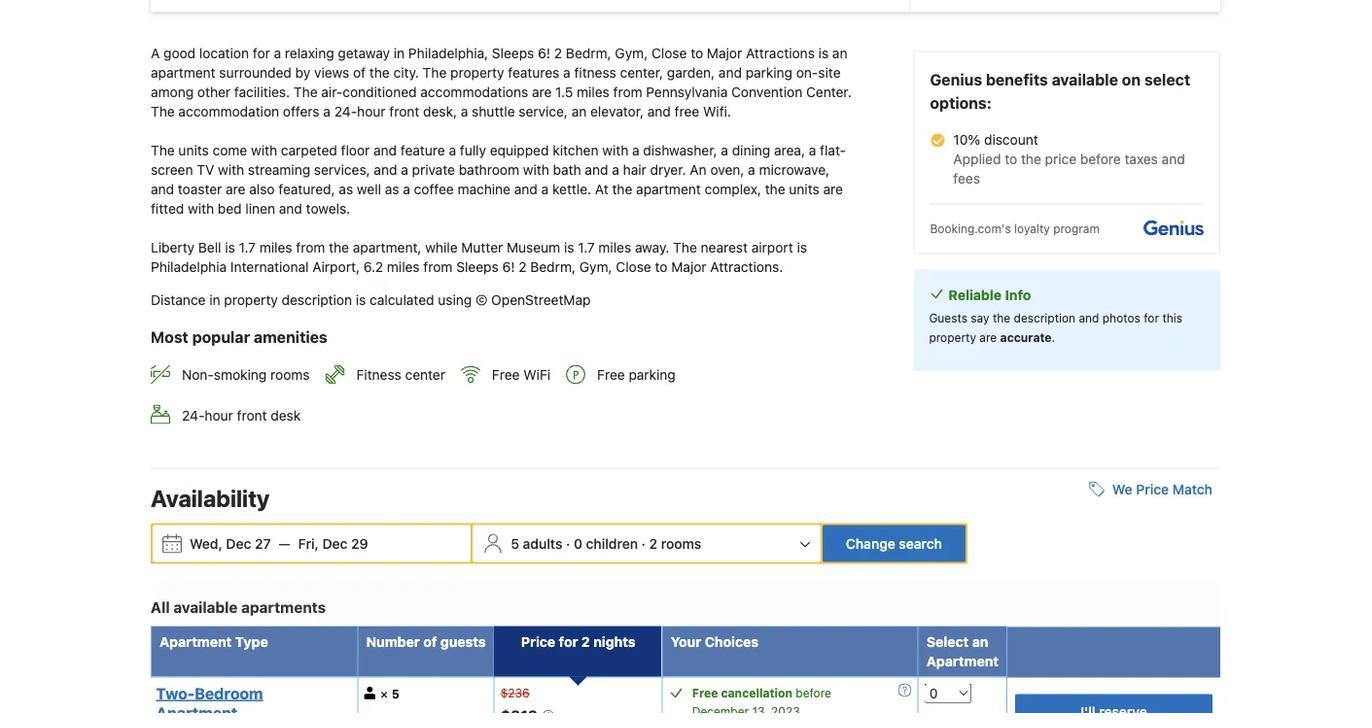 Task type: describe. For each thing, give the bounding box(es) containing it.
a up surrounded
[[274, 45, 281, 61]]

a down "feature"
[[401, 162, 408, 178]]

say
[[971, 312, 990, 325]]

1 horizontal spatial apartment
[[636, 181, 701, 197]]

search
[[899, 536, 942, 552]]

wed,
[[190, 536, 222, 552]]

apartment for select an apartment
[[926, 653, 999, 669]]

2 vertical spatial for
[[559, 634, 578, 650]]

a down air-
[[323, 103, 331, 119]]

select
[[1145, 70, 1190, 89]]

available inside genius benefits available on select options:
[[1052, 70, 1118, 89]]

dishwasher,
[[643, 142, 717, 158]]

garden,
[[667, 64, 715, 80]]

we
[[1112, 481, 1133, 497]]

loyalty
[[1014, 222, 1050, 236]]

6.2
[[363, 259, 383, 275]]

©
[[476, 292, 488, 308]]

price
[[1045, 151, 1077, 167]]

number of guests
[[366, 634, 486, 650]]

and inside 10% discount applied to the price before taxes and fees
[[1162, 151, 1185, 167]]

5 adults · 0 children · 2 rooms
[[511, 536, 701, 552]]

29
[[351, 536, 368, 552]]

1 vertical spatial price
[[521, 634, 555, 650]]

1 horizontal spatial of
[[423, 634, 437, 650]]

with down toaster
[[188, 200, 214, 217]]

the right at
[[612, 181, 632, 197]]

cancellation
[[721, 687, 792, 700]]

are up 'bed'
[[226, 181, 246, 197]]

24- inside a good location for a relaxing getaway in philadelphia, sleeps 6! 2 bedrm, gym, close to major attractions is an apartment surrounded by views of the city. the property features a fitness center, garden, and parking on-site among other facilities. the air-conditioned accommodations are 1.5 miles from pennsylvania convention center. the accommodation offers a 24-hour front desk, a shuttle service, an elevator, and free wifi. the units come with carpeted floor and feature a fully equipped kitchen with a dishwasher, a dining area, a flat- screen tv with streaming services, and a private bathroom with bath and a hair dryer. an oven, a microwave, and toaster are also featured, as well as a coffee machine and a kettle. at the apartment complex, the units are fitted with bed linen and towels. liberty bell is 1.7 miles from the apartment, while mutter museum is 1.7 miles away. the nearest airport is philadelphia international airport, 6.2 miles from sleeps 6! 2 bedrm, gym, close to major attractions.
[[334, 103, 357, 119]]

services,
[[314, 162, 370, 178]]

fees
[[953, 170, 980, 186]]

also
[[249, 181, 275, 197]]

service,
[[519, 103, 568, 119]]

and up fitted
[[151, 181, 174, 197]]

free parking
[[597, 367, 676, 383]]

toaster
[[178, 181, 222, 197]]

a left coffee
[[403, 181, 410, 197]]

most
[[151, 328, 188, 346]]

genius benefits available on select options:
[[930, 70, 1190, 112]]

with down "equipped"
[[523, 162, 549, 178]]

conditioned
[[343, 84, 417, 100]]

getaway
[[338, 45, 390, 61]]

and up at
[[585, 162, 608, 178]]

front inside a good location for a relaxing getaway in philadelphia, sleeps 6! 2 bedrm, gym, close to major attractions is an apartment surrounded by views of the city. the property features a fitness center, garden, and parking on-site among other facilities. the air-conditioned accommodations are 1.5 miles from pennsylvania convention center. the accommodation offers a 24-hour front desk, a shuttle service, an elevator, and free wifi. the units come with carpeted floor and feature a fully equipped kitchen with a dishwasher, a dining area, a flat- screen tv with streaming services, and a private bathroom with bath and a hair dryer. an oven, a microwave, and toaster are also featured, as well as a coffee machine and a kettle. at the apartment complex, the units are fitted with bed linen and towels. liberty bell is 1.7 miles from the apartment, while mutter museum is 1.7 miles away. the nearest airport is philadelphia international airport, 6.2 miles from sleeps 6! 2 bedrm, gym, close to major attractions.
[[389, 103, 419, 119]]

reliable info
[[949, 287, 1031, 303]]

0 vertical spatial units
[[178, 142, 209, 158]]

free cancellation
[[692, 687, 792, 700]]

are up service,
[[532, 84, 552, 100]]

desk
[[271, 407, 301, 423]]

private
[[412, 162, 455, 178]]

flat-
[[820, 142, 846, 158]]

discount
[[984, 131, 1038, 147]]

2 · from the left
[[641, 536, 646, 552]]

the right away.
[[673, 239, 697, 255]]

1 vertical spatial in
[[209, 292, 220, 308]]

rooms inside 5 adults · 0 children · 2 rooms dropdown button
[[661, 536, 701, 552]]

and inside guests say the description and photos for this property are
[[1079, 312, 1099, 325]]

benefits
[[986, 70, 1048, 89]]

wed, dec 27 — fri, dec 29
[[190, 536, 368, 552]]

and right the floor
[[374, 142, 397, 158]]

miles down fitness
[[577, 84, 610, 100]]

microwave,
[[759, 162, 830, 178]]

the down microwave,
[[765, 181, 785, 197]]

in inside a good location for a relaxing getaway in philadelphia, sleeps 6! 2 bedrm, gym, close to major attractions is an apartment surrounded by views of the city. the property features a fitness center, garden, and parking on-site among other facilities. the air-conditioned accommodations are 1.5 miles from pennsylvania convention center. the accommodation offers a 24-hour front desk, a shuttle service, an elevator, and free wifi. the units come with carpeted floor and feature a fully equipped kitchen with a dishwasher, a dining area, a flat- screen tv with streaming services, and a private bathroom with bath and a hair dryer. an oven, a microwave, and toaster are also featured, as well as a coffee machine and a kettle. at the apartment complex, the units are fitted with bed linen and towels. liberty bell is 1.7 miles from the apartment, while mutter museum is 1.7 miles away. the nearest airport is philadelphia international airport, 6.2 miles from sleeps 6! 2 bedrm, gym, close to major attractions.
[[394, 45, 405, 61]]

popular
[[192, 328, 250, 346]]

oven,
[[710, 162, 744, 178]]

are down flat-
[[823, 181, 843, 197]]

info
[[1005, 287, 1031, 303]]

fitted
[[151, 200, 184, 217]]

2 left nights on the left bottom of the page
[[581, 634, 590, 650]]

27
[[255, 536, 271, 552]]

0 vertical spatial to
[[691, 45, 703, 61]]

smoking
[[214, 367, 267, 383]]

× 5
[[380, 686, 399, 701]]

2 horizontal spatial from
[[613, 84, 642, 100]]

two-bedroom apartment
[[156, 684, 263, 714]]

on
[[1122, 70, 1141, 89]]

1 vertical spatial bedrm,
[[530, 259, 576, 275]]

accommodations
[[420, 84, 528, 100]]

free wifi
[[492, 367, 551, 383]]

a up 1.5
[[563, 64, 571, 80]]

1 vertical spatial hour
[[205, 407, 233, 423]]

0 horizontal spatial an
[[572, 103, 587, 119]]

×
[[380, 686, 388, 701]]

using
[[438, 292, 472, 308]]

a good location for a relaxing getaway in philadelphia, sleeps 6! 2 bedrm, gym, close to major attractions is an apartment surrounded by views of the city. the property features a fitness center, garden, and parking on-site among other facilities. the air-conditioned accommodations are 1.5 miles from pennsylvania convention center. the accommodation offers a 24-hour front desk, a shuttle service, an elevator, and free wifi. the units come with carpeted floor and feature a fully equipped kitchen with a dishwasher, a dining area, a flat- screen tv with streaming services, and a private bathroom with bath and a hair dryer. an oven, a microwave, and toaster are also featured, as well as a coffee machine and a kettle. at the apartment complex, the units are fitted with bed linen and towels. liberty bell is 1.7 miles from the apartment, while mutter museum is 1.7 miles away. the nearest airport is philadelphia international airport, 6.2 miles from sleeps 6! 2 bedrm, gym, close to major attractions.
[[151, 45, 855, 275]]

the down philadelphia,
[[423, 64, 447, 80]]

philadelphia
[[151, 259, 227, 275]]

0 vertical spatial apartment
[[159, 634, 232, 650]]

1 horizontal spatial from
[[423, 259, 453, 275]]

coffee
[[414, 181, 454, 197]]

equipped
[[490, 142, 549, 158]]

parking inside a good location for a relaxing getaway in philadelphia, sleeps 6! 2 bedrm, gym, close to major attractions is an apartment surrounded by views of the city. the property features a fitness center, garden, and parking on-site among other facilities. the air-conditioned accommodations are 1.5 miles from pennsylvania convention center. the accommodation offers a 24-hour front desk, a shuttle service, an elevator, and free wifi. the units come with carpeted floor and feature a fully equipped kitchen with a dishwasher, a dining area, a flat- screen tv with streaming services, and a private bathroom with bath and a hair dryer. an oven, a microwave, and toaster are also featured, as well as a coffee machine and a kettle. at the apartment complex, the units are fitted with bed linen and towels. liberty bell is 1.7 miles from the apartment, while mutter museum is 1.7 miles away. the nearest airport is philadelphia international airport, 6.2 miles from sleeps 6! 2 bedrm, gym, close to major attractions.
[[746, 64, 793, 80]]

featured,
[[278, 181, 335, 197]]

the down among
[[151, 103, 175, 119]]

number
[[366, 634, 420, 650]]

away.
[[635, 239, 669, 255]]

to inside 10% discount applied to the price before taxes and fees
[[1005, 151, 1017, 167]]

1 vertical spatial sleeps
[[456, 259, 499, 275]]

0 horizontal spatial property
[[224, 292, 278, 308]]

guests
[[929, 312, 968, 325]]

the inside 10% discount applied to the price before taxes and fees
[[1021, 151, 1041, 167]]

the up screen
[[151, 142, 175, 158]]

2 1.7 from the left
[[578, 239, 595, 255]]

of inside a good location for a relaxing getaway in philadelphia, sleeps 6! 2 bedrm, gym, close to major attractions is an apartment surrounded by views of the city. the property features a fitness center, garden, and parking on-site among other facilities. the air-conditioned accommodations are 1.5 miles from pennsylvania convention center. the accommodation offers a 24-hour front desk, a shuttle service, an elevator, and free wifi. the units come with carpeted floor and feature a fully equipped kitchen with a dishwasher, a dining area, a flat- screen tv with streaming services, and a private bathroom with bath and a hair dryer. an oven, a microwave, and toaster are also featured, as well as a coffee machine and a kettle. at the apartment complex, the units are fitted with bed linen and towels. liberty bell is 1.7 miles from the apartment, while mutter museum is 1.7 miles away. the nearest airport is philadelphia international airport, 6.2 miles from sleeps 6! 2 bedrm, gym, close to major attractions.
[[353, 64, 366, 80]]

1 vertical spatial 24-
[[182, 407, 205, 423]]

screen
[[151, 162, 193, 178]]

bath
[[553, 162, 581, 178]]

fitness
[[574, 64, 616, 80]]

carpeted
[[281, 142, 337, 158]]

we price match
[[1112, 481, 1213, 497]]

calculated
[[370, 292, 434, 308]]

openstreetmap
[[491, 292, 591, 308]]

an
[[690, 162, 707, 178]]

attractions
[[746, 45, 815, 61]]

streaming
[[248, 162, 310, 178]]

miles up international at the top left
[[259, 239, 292, 255]]

and up the well
[[374, 162, 397, 178]]

5 adults · 0 children · 2 rooms button
[[475, 525, 819, 562]]

this
[[1162, 312, 1183, 325]]

0
[[574, 536, 582, 552]]

before inside before december 13, 2023
[[796, 687, 831, 700]]

free
[[675, 103, 699, 119]]

apartment type
[[159, 634, 268, 650]]

0 vertical spatial bedrm,
[[566, 45, 611, 61]]

2 vertical spatial to
[[655, 259, 668, 275]]

wed, dec 27 button
[[182, 526, 279, 561]]

feature
[[401, 142, 445, 158]]

price inside we price match dropdown button
[[1136, 481, 1169, 497]]

towels.
[[306, 200, 350, 217]]

fri, dec 29 button
[[290, 526, 376, 561]]

philadelphia,
[[408, 45, 488, 61]]

0 horizontal spatial from
[[296, 239, 325, 255]]

miles down apartment,
[[387, 259, 420, 275]]

10%
[[953, 131, 980, 147]]

and down "equipped"
[[514, 181, 538, 197]]

your choices
[[671, 634, 759, 650]]

all
[[151, 599, 170, 616]]

complex,
[[705, 181, 761, 197]]

1 horizontal spatial an
[[832, 45, 848, 61]]

with up streaming
[[251, 142, 277, 158]]

a left the kettle.
[[541, 181, 549, 197]]

a down accommodations
[[461, 103, 468, 119]]

is up the site
[[818, 45, 829, 61]]

free for free cancellation
[[692, 687, 718, 700]]

5 inside 5 adults · 0 children · 2 rooms dropdown button
[[511, 536, 519, 552]]



Task type: vqa. For each thing, say whether or not it's contained in the screenshot.
'Airport taxis' link
no



Task type: locate. For each thing, give the bounding box(es) containing it.
by
[[295, 64, 310, 80]]

pennsylvania
[[646, 84, 728, 100]]

rooms right children at bottom
[[661, 536, 701, 552]]

an inside "select an apartment"
[[972, 634, 989, 650]]

price right we on the bottom of the page
[[1136, 481, 1169, 497]]

1.7 right museum
[[578, 239, 595, 255]]

description for and
[[1014, 312, 1076, 325]]

0 horizontal spatial apartment
[[151, 64, 216, 80]]

—
[[279, 536, 290, 552]]

2 vertical spatial property
[[929, 331, 976, 345]]

hour inside a good location for a relaxing getaway in philadelphia, sleeps 6! 2 bedrm, gym, close to major attractions is an apartment surrounded by views of the city. the property features a fitness center, garden, and parking on-site among other facilities. the air-conditioned accommodations are 1.5 miles from pennsylvania convention center. the accommodation offers a 24-hour front desk, a shuttle service, an elevator, and free wifi. the units come with carpeted floor and feature a fully equipped kitchen with a dishwasher, a dining area, a flat- screen tv with streaming services, and a private bathroom with bath and a hair dryer. an oven, a microwave, and toaster are also featured, as well as a coffee machine and a kettle. at the apartment complex, the units are fitted with bed linen and towels. liberty bell is 1.7 miles from the apartment, while mutter museum is 1.7 miles away. the nearest airport is philadelphia international airport, 6.2 miles from sleeps 6! 2 bedrm, gym, close to major attractions.
[[357, 103, 386, 119]]

december
[[692, 705, 749, 714]]

a left flat-
[[809, 142, 816, 158]]

mutter
[[461, 239, 503, 255]]

description up . on the right top
[[1014, 312, 1076, 325]]

0 vertical spatial parking
[[746, 64, 793, 80]]

front
[[389, 103, 419, 119], [237, 407, 267, 423]]

change search button
[[823, 525, 966, 562]]

we price match button
[[1081, 472, 1220, 507]]

offers
[[283, 103, 320, 119]]

apartments
[[241, 599, 326, 616]]

apartment down select
[[926, 653, 999, 669]]

a left fully
[[449, 142, 456, 158]]

close up garden,
[[652, 45, 687, 61]]

guests
[[440, 634, 486, 650]]

2 vertical spatial from
[[423, 259, 453, 275]]

bedrm, up fitness
[[566, 45, 611, 61]]

0 vertical spatial in
[[394, 45, 405, 61]]

of left guests
[[423, 634, 437, 650]]

free left the wifi on the bottom of page
[[492, 367, 520, 383]]

0 vertical spatial front
[[389, 103, 419, 119]]

1 horizontal spatial 5
[[511, 536, 519, 552]]

free
[[492, 367, 520, 383], [597, 367, 625, 383], [692, 687, 718, 700]]

0 horizontal spatial parking
[[629, 367, 676, 383]]

the up airport,
[[329, 239, 349, 255]]

description for is
[[282, 292, 352, 308]]

2023
[[771, 705, 800, 714]]

center,
[[620, 64, 663, 80]]

1 vertical spatial major
[[671, 259, 707, 275]]

wifi
[[523, 367, 551, 383]]

2 dec from the left
[[322, 536, 348, 552]]

0 horizontal spatial close
[[616, 259, 651, 275]]

accurate .
[[1000, 331, 1055, 345]]

6! down museum
[[502, 259, 515, 275]]

0 vertical spatial sleeps
[[492, 45, 534, 61]]

is right bell
[[225, 239, 235, 255]]

0 horizontal spatial 1.7
[[239, 239, 256, 255]]

0 horizontal spatial of
[[353, 64, 366, 80]]

hour down "conditioned"
[[357, 103, 386, 119]]

among
[[151, 84, 194, 100]]

2 right children at bottom
[[649, 536, 657, 552]]

1 horizontal spatial rooms
[[661, 536, 701, 552]]

description down airport,
[[282, 292, 352, 308]]

wifi.
[[703, 103, 731, 119]]

gym,
[[615, 45, 648, 61], [579, 259, 612, 275]]

1.7 up international at the top left
[[239, 239, 256, 255]]

0 vertical spatial close
[[652, 45, 687, 61]]

from down the "while" in the left of the page
[[423, 259, 453, 275]]

fri,
[[298, 536, 319, 552]]

free up december
[[692, 687, 718, 700]]

1 horizontal spatial to
[[691, 45, 703, 61]]

1 vertical spatial front
[[237, 407, 267, 423]]

1 horizontal spatial free
[[597, 367, 625, 383]]

sleeps down mutter
[[456, 259, 499, 275]]

in up city.
[[394, 45, 405, 61]]

0 vertical spatial 5
[[511, 536, 519, 552]]

apartment down two- at the bottom of page
[[156, 704, 237, 714]]

adults
[[523, 536, 562, 552]]

and right garden,
[[719, 64, 742, 80]]

front left the desk
[[237, 407, 267, 423]]

hair
[[623, 162, 646, 178]]

1 dec from the left
[[226, 536, 251, 552]]

bathroom
[[459, 162, 519, 178]]

close
[[652, 45, 687, 61], [616, 259, 651, 275]]

is down 6.2 at the top left of the page
[[356, 292, 366, 308]]

1 horizontal spatial property
[[450, 64, 504, 80]]

for inside a good location for a relaxing getaway in philadelphia, sleeps 6! 2 bedrm, gym, close to major attractions is an apartment surrounded by views of the city. the property features a fitness center, garden, and parking on-site among other facilities. the air-conditioned accommodations are 1.5 miles from pennsylvania convention center. the accommodation offers a 24-hour front desk, a shuttle service, an elevator, and free wifi. the units come with carpeted floor and feature a fully equipped kitchen with a dishwasher, a dining area, a flat- screen tv with streaming services, and a private bathroom with bath and a hair dryer. an oven, a microwave, and toaster are also featured, as well as a coffee machine and a kettle. at the apartment complex, the units are fitted with bed linen and towels. liberty bell is 1.7 miles from the apartment, while mutter museum is 1.7 miles away. the nearest airport is philadelphia international airport, 6.2 miles from sleeps 6! 2 bedrm, gym, close to major attractions.
[[253, 45, 270, 61]]

0 vertical spatial hour
[[357, 103, 386, 119]]

0 vertical spatial an
[[832, 45, 848, 61]]

0 vertical spatial price
[[1136, 481, 1169, 497]]

1 horizontal spatial parking
[[746, 64, 793, 80]]

kitchen
[[553, 142, 599, 158]]

0 horizontal spatial for
[[253, 45, 270, 61]]

as down services,
[[339, 181, 353, 197]]

in
[[394, 45, 405, 61], [209, 292, 220, 308]]

2 horizontal spatial free
[[692, 687, 718, 700]]

a
[[274, 45, 281, 61], [563, 64, 571, 80], [323, 103, 331, 119], [461, 103, 468, 119], [449, 142, 456, 158], [632, 142, 640, 158], [721, 142, 728, 158], [809, 142, 816, 158], [401, 162, 408, 178], [612, 162, 619, 178], [748, 162, 755, 178], [403, 181, 410, 197], [541, 181, 549, 197]]

0 vertical spatial apartment
[[151, 64, 216, 80]]

and right taxes
[[1162, 151, 1185, 167]]

2 horizontal spatial to
[[1005, 151, 1017, 167]]

1 vertical spatial parking
[[629, 367, 676, 383]]

0 horizontal spatial 6!
[[502, 259, 515, 275]]

0 horizontal spatial before
[[796, 687, 831, 700]]

an up the site
[[832, 45, 848, 61]]

taxes
[[1125, 151, 1158, 167]]

international
[[230, 259, 309, 275]]

a down dining
[[748, 162, 755, 178]]

2 horizontal spatial property
[[929, 331, 976, 345]]

0 horizontal spatial units
[[178, 142, 209, 158]]

sleeps
[[492, 45, 534, 61], [456, 259, 499, 275]]

1 horizontal spatial price
[[1136, 481, 1169, 497]]

in right distance
[[209, 292, 220, 308]]

sleeps up features
[[492, 45, 534, 61]]

for left 'this'
[[1144, 312, 1159, 325]]

the
[[423, 64, 447, 80], [294, 84, 318, 100], [151, 103, 175, 119], [151, 142, 175, 158], [673, 239, 697, 255]]

2 horizontal spatial for
[[1144, 312, 1159, 325]]

major up garden,
[[707, 45, 742, 61]]

apartment down all at the left
[[159, 634, 232, 650]]

1 horizontal spatial ·
[[641, 536, 646, 552]]

area,
[[774, 142, 805, 158]]

other
[[197, 84, 231, 100]]

nearest
[[701, 239, 748, 255]]

2 vertical spatial apartment
[[156, 704, 237, 714]]

6! up features
[[538, 45, 550, 61]]

select
[[926, 634, 969, 650]]

miles left away.
[[598, 239, 631, 255]]

accommodation
[[178, 103, 279, 119]]

dec
[[226, 536, 251, 552], [322, 536, 348, 552]]

for up surrounded
[[253, 45, 270, 61]]

1 as from the left
[[339, 181, 353, 197]]

1 horizontal spatial units
[[789, 181, 820, 197]]

1 horizontal spatial 6!
[[538, 45, 550, 61]]

1 vertical spatial 6!
[[502, 259, 515, 275]]

dec left 27
[[226, 536, 251, 552]]

apartment down good
[[151, 64, 216, 80]]

an right select
[[972, 634, 989, 650]]

floor
[[341, 142, 370, 158]]

1 1.7 from the left
[[239, 239, 256, 255]]

1 vertical spatial to
[[1005, 151, 1017, 167]]

description inside guests say the description and photos for this property are
[[1014, 312, 1076, 325]]

1 vertical spatial for
[[1144, 312, 1159, 325]]

is right airport
[[797, 239, 807, 255]]

select an apartment
[[926, 634, 999, 669]]

relaxing
[[285, 45, 334, 61]]

is right museum
[[564, 239, 574, 255]]

0 horizontal spatial as
[[339, 181, 353, 197]]

free for free wifi
[[492, 367, 520, 383]]

desk,
[[423, 103, 457, 119]]

to down away.
[[655, 259, 668, 275]]

hour down non-
[[205, 407, 233, 423]]

1 horizontal spatial 1.7
[[578, 239, 595, 255]]

1 · from the left
[[566, 536, 570, 552]]

your
[[671, 634, 701, 650]]

units up "tv"
[[178, 142, 209, 158]]

5 left adults
[[511, 536, 519, 552]]

more details on meals and payment options image
[[898, 684, 912, 698]]

surrounded
[[219, 64, 292, 80]]

kettle.
[[552, 181, 591, 197]]

availability
[[151, 485, 270, 512]]

1 vertical spatial units
[[789, 181, 820, 197]]

are inside guests say the description and photos for this property are
[[980, 331, 997, 345]]

bed
[[218, 200, 242, 217]]

0 vertical spatial description
[[282, 292, 352, 308]]

the right say
[[993, 312, 1011, 325]]

5 inside the × 5
[[392, 687, 399, 701]]

center
[[405, 367, 445, 383]]

0 vertical spatial from
[[613, 84, 642, 100]]

before up 2023
[[796, 687, 831, 700]]

airport
[[751, 239, 793, 255]]

free for free parking
[[597, 367, 625, 383]]

to down discount
[[1005, 151, 1017, 167]]

and left free
[[647, 103, 671, 119]]

0 vertical spatial major
[[707, 45, 742, 61]]

2 down museum
[[519, 259, 527, 275]]

0 horizontal spatial 5
[[392, 687, 399, 701]]

while
[[425, 239, 458, 255]]

fully
[[460, 142, 486, 158]]

with up hair
[[602, 142, 629, 158]]

free right the wifi on the bottom of page
[[597, 367, 625, 383]]

24- down air-
[[334, 103, 357, 119]]

shuttle
[[472, 103, 515, 119]]

1 vertical spatial apartment
[[636, 181, 701, 197]]

1 vertical spatial rooms
[[661, 536, 701, 552]]

before
[[1080, 151, 1121, 167], [796, 687, 831, 700]]

as right the well
[[385, 181, 399, 197]]

·
[[566, 536, 570, 552], [641, 536, 646, 552]]

1 vertical spatial an
[[572, 103, 587, 119]]

0 vertical spatial 6!
[[538, 45, 550, 61]]

apartment,
[[353, 239, 422, 255]]

with down come
[[218, 162, 244, 178]]

occupancy image
[[364, 687, 377, 699]]

· right children at bottom
[[641, 536, 646, 552]]

0 vertical spatial gym,
[[615, 45, 648, 61]]

0 vertical spatial for
[[253, 45, 270, 61]]

apartment inside 'two-bedroom apartment'
[[156, 704, 237, 714]]

a up "oven,"
[[721, 142, 728, 158]]

· left '0'
[[566, 536, 570, 552]]

two-
[[156, 684, 195, 703]]

the down by
[[294, 84, 318, 100]]

1 vertical spatial available
[[173, 599, 238, 616]]

machine
[[458, 181, 511, 197]]

0 horizontal spatial rooms
[[270, 367, 310, 383]]

1 horizontal spatial available
[[1052, 70, 1118, 89]]

non-smoking rooms
[[182, 367, 310, 383]]

description
[[282, 292, 352, 308], [1014, 312, 1076, 325]]

2 as from the left
[[385, 181, 399, 197]]

airport,
[[312, 259, 360, 275]]

available left on
[[1052, 70, 1118, 89]]

apartment for two-bedroom apartment
[[156, 704, 237, 714]]

before right price
[[1080, 151, 1121, 167]]

2 inside 5 adults · 0 children · 2 rooms dropdown button
[[649, 536, 657, 552]]

1 vertical spatial from
[[296, 239, 325, 255]]

elevator,
[[590, 103, 644, 119]]

1 horizontal spatial before
[[1080, 151, 1121, 167]]

1.5
[[555, 84, 573, 100]]

0 vertical spatial 24-
[[334, 103, 357, 119]]

1 vertical spatial 5
[[392, 687, 399, 701]]

1 horizontal spatial as
[[385, 181, 399, 197]]

all available apartments
[[151, 599, 326, 616]]

come
[[213, 142, 247, 158]]

units down microwave,
[[789, 181, 820, 197]]

bedrm, down museum
[[530, 259, 576, 275]]

0 horizontal spatial dec
[[226, 536, 251, 552]]

change search
[[846, 536, 942, 552]]

1 vertical spatial apartment
[[926, 653, 999, 669]]

type
[[235, 634, 268, 650]]

property up accommodations
[[450, 64, 504, 80]]

apartment down the dryer.
[[636, 181, 701, 197]]

on-
[[796, 64, 818, 80]]

0 horizontal spatial front
[[237, 407, 267, 423]]

0 horizontal spatial hour
[[205, 407, 233, 423]]

from up 'elevator,'
[[613, 84, 642, 100]]

2 vertical spatial an
[[972, 634, 989, 650]]

most popular amenities
[[151, 328, 327, 346]]

0 horizontal spatial description
[[282, 292, 352, 308]]

1 vertical spatial close
[[616, 259, 651, 275]]

distance in property description is calculated using © openstreetmap
[[151, 292, 591, 308]]

miles
[[577, 84, 610, 100], [259, 239, 292, 255], [598, 239, 631, 255], [387, 259, 420, 275]]

0 vertical spatial of
[[353, 64, 366, 80]]

1 horizontal spatial 24-
[[334, 103, 357, 119]]

choices
[[705, 634, 759, 650]]

0 vertical spatial available
[[1052, 70, 1118, 89]]

0 horizontal spatial free
[[492, 367, 520, 383]]

for
[[253, 45, 270, 61], [1144, 312, 1159, 325], [559, 634, 578, 650]]

1 horizontal spatial for
[[559, 634, 578, 650]]

1 vertical spatial before
[[796, 687, 831, 700]]

1 vertical spatial description
[[1014, 312, 1076, 325]]

for left nights on the left bottom of the page
[[559, 634, 578, 650]]

property
[[450, 64, 504, 80], [224, 292, 278, 308], [929, 331, 976, 345]]

0 horizontal spatial in
[[209, 292, 220, 308]]

center.
[[806, 84, 852, 100]]

1 vertical spatial gym,
[[579, 259, 612, 275]]

1 horizontal spatial hour
[[357, 103, 386, 119]]

property down guests
[[929, 331, 976, 345]]

1 horizontal spatial gym,
[[615, 45, 648, 61]]

property inside a good location for a relaxing getaway in philadelphia, sleeps 6! 2 bedrm, gym, close to major attractions is an apartment surrounded by views of the city. the property features a fitness center, garden, and parking on-site among other facilities. the air-conditioned accommodations are 1.5 miles from pennsylvania convention center. the accommodation offers a 24-hour front desk, a shuttle service, an elevator, and free wifi. the units come with carpeted floor and feature a fully equipped kitchen with a dishwasher, a dining area, a flat- screen tv with streaming services, and a private bathroom with bath and a hair dryer. an oven, a microwave, and toaster are also featured, as well as a coffee machine and a kettle. at the apartment complex, the units are fitted with bed linen and towels. liberty bell is 1.7 miles from the apartment, while mutter museum is 1.7 miles away. the nearest airport is philadelphia international airport, 6.2 miles from sleeps 6! 2 bedrm, gym, close to major attractions.
[[450, 64, 504, 80]]

amenities
[[254, 328, 327, 346]]

5 right ×
[[392, 687, 399, 701]]

2 horizontal spatial an
[[972, 634, 989, 650]]

1.7
[[239, 239, 256, 255], [578, 239, 595, 255]]

distance
[[151, 292, 206, 308]]

for inside guests say the description and photos for this property are
[[1144, 312, 1159, 325]]

0 horizontal spatial to
[[655, 259, 668, 275]]

the inside guests say the description and photos for this property are
[[993, 312, 1011, 325]]

the down discount
[[1021, 151, 1041, 167]]

a left hair
[[612, 162, 619, 178]]

property inside guests say the description and photos for this property are
[[929, 331, 976, 345]]

property down international at the top left
[[224, 292, 278, 308]]

major down nearest
[[671, 259, 707, 275]]

a up hair
[[632, 142, 640, 158]]

rooms down amenities
[[270, 367, 310, 383]]

2 up features
[[554, 45, 562, 61]]

.
[[1052, 331, 1055, 345]]

to up garden,
[[691, 45, 703, 61]]

and down featured,
[[279, 200, 302, 217]]

24- down non-
[[182, 407, 205, 423]]

0 horizontal spatial price
[[521, 634, 555, 650]]

children
[[586, 536, 638, 552]]

dining
[[732, 142, 770, 158]]

the up "conditioned"
[[369, 64, 390, 80]]

before inside 10% discount applied to the price before taxes and fees
[[1080, 151, 1121, 167]]

0 vertical spatial property
[[450, 64, 504, 80]]

10% discount applied to the price before taxes and fees
[[953, 131, 1185, 186]]



